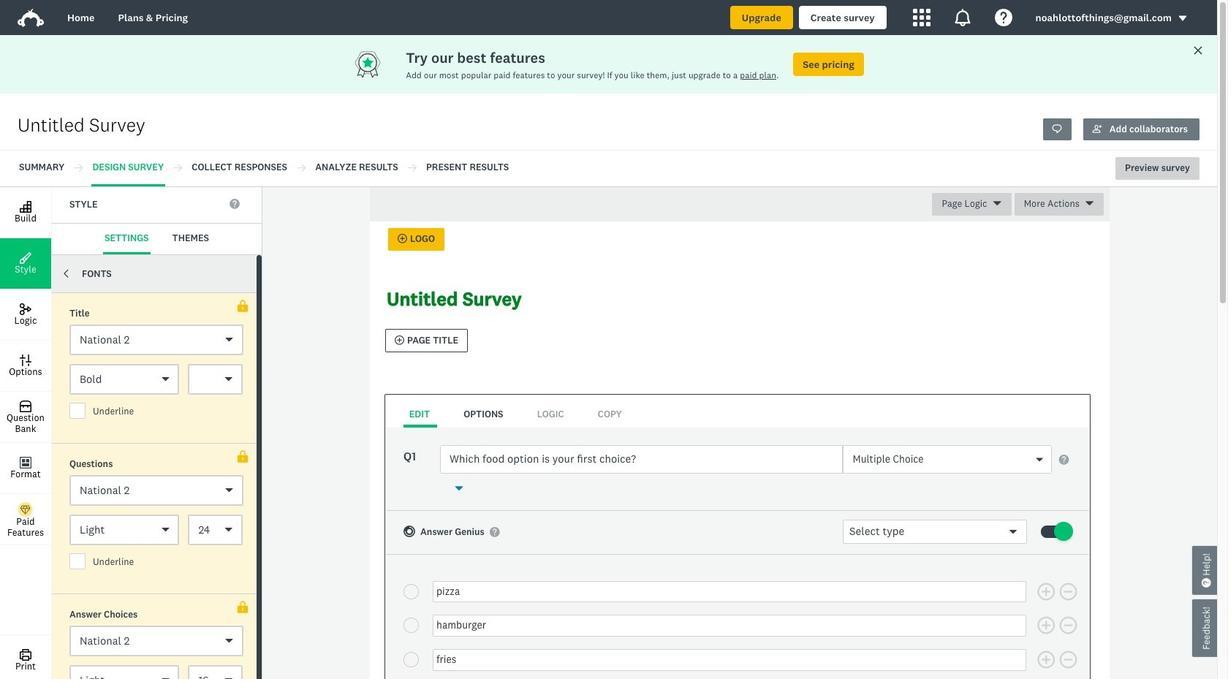 Task type: describe. For each thing, give the bounding box(es) containing it.
2 products icon image from the left
[[954, 9, 971, 26]]

rewards image
[[353, 50, 406, 79]]



Task type: locate. For each thing, give the bounding box(es) containing it.
surveymonkey logo image
[[18, 9, 44, 27]]

1 products icon image from the left
[[913, 9, 930, 26]]

products icon image
[[913, 9, 930, 26], [954, 9, 971, 26]]

None radio
[[404, 584, 419, 599], [404, 618, 419, 633], [404, 652, 419, 668], [404, 584, 419, 599], [404, 618, 419, 633], [404, 652, 419, 668]]

1 horizontal spatial products icon image
[[954, 9, 971, 26]]

0 horizontal spatial products icon image
[[913, 9, 930, 26]]

help icon image
[[995, 9, 1012, 26]]

dropdown arrow image
[[1178, 13, 1188, 24]]



Task type: vqa. For each thing, say whether or not it's contained in the screenshot.
2nd THE BRAND LOGO from the bottom of the page
no



